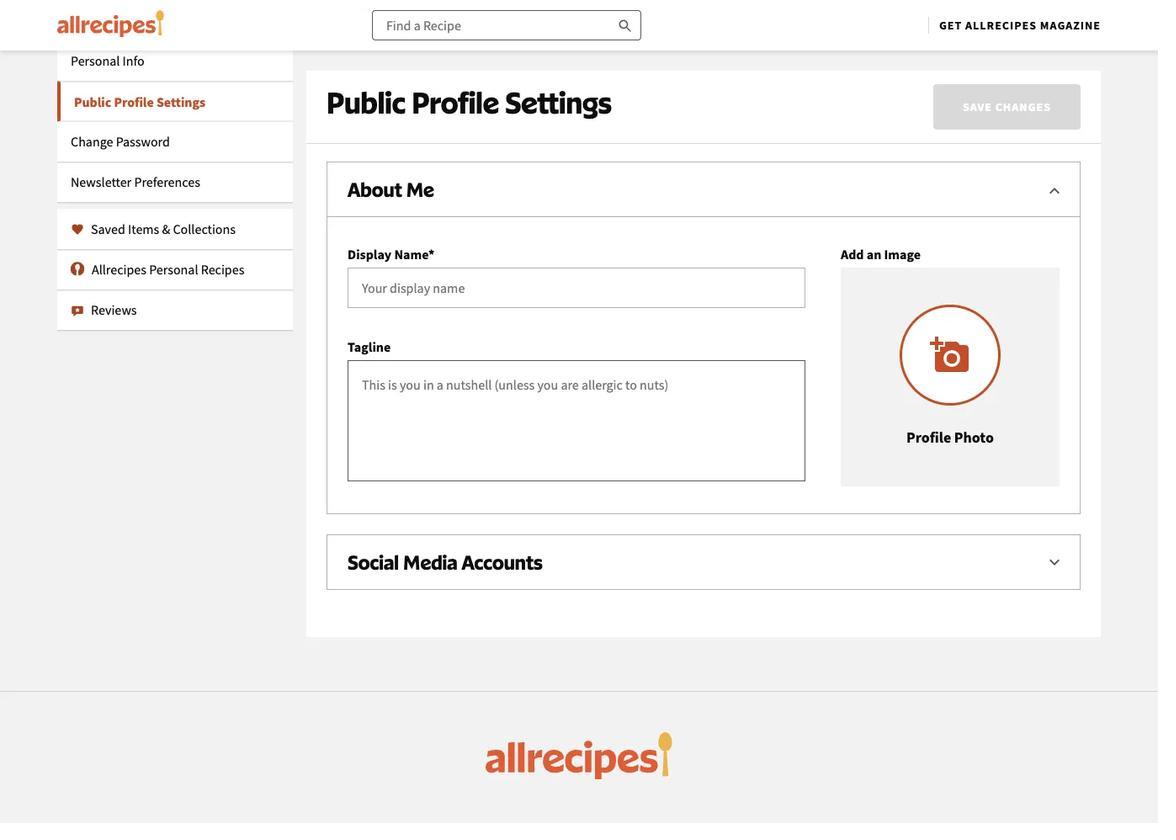 Task type: describe. For each thing, give the bounding box(es) containing it.
of right opt in the left top of the page
[[393, 116, 405, 133]]

having down the next
[[753, 44, 787, 59]]

so
[[614, 0, 628, 3]]

this inside you have opted out of having a public profile, so the information on this page will not be visible to other users. if you want to opt back into having a public profile, uncheck the box below next to "opt out of having a public profile"
[[753, 0, 776, 3]]

profile photo button
[[841, 268, 1060, 487]]

have
[[353, 0, 383, 3]]

display name*
[[348, 246, 435, 263]]

image
[[884, 246, 921, 263]]

&
[[162, 221, 170, 238]]

profile inside button
[[907, 428, 951, 447]]

display
[[348, 246, 392, 263]]

opted inside you have opted out of having a public profile, so the information on this page will not be visible to other users. if you want to opt back into having a public profile, uncheck the box below next to "opt out of having a public profile"
[[386, 0, 423, 3]]

out right opt in the left top of the page
[[370, 116, 390, 133]]

public up only you will be able to see the information on this page because you opted out of having a public profile on the top of the page
[[520, 8, 559, 27]]

out up into
[[426, 0, 448, 3]]

opt
[[378, 8, 399, 27]]

of down below
[[741, 44, 751, 59]]

2 horizontal spatial the
[[667, 8, 688, 27]]

public up search text field
[[523, 0, 562, 3]]

1 horizontal spatial allrecipes
[[966, 18, 1037, 33]]

having down 'visible'
[[878, 8, 921, 27]]

info
[[123, 53, 145, 69]]

0 horizontal spatial on
[[565, 44, 578, 59]]

photo
[[954, 428, 994, 447]]

about me
[[348, 177, 434, 201]]

you
[[327, 0, 350, 3]]

profile photo
[[907, 428, 994, 447]]

social media accounts
[[348, 550, 543, 574]]

opt
[[345, 116, 367, 133]]

Display Name* field
[[348, 268, 806, 308]]

saved items & collections link
[[57, 209, 293, 250]]

1 vertical spatial personal
[[149, 261, 198, 278]]

name*
[[394, 246, 435, 263]]

to right the next
[[789, 8, 802, 27]]

because
[[627, 44, 668, 59]]

saved
[[91, 221, 125, 238]]

public down "opt
[[797, 44, 828, 59]]

users.
[[979, 0, 1016, 3]]

having up search text field
[[467, 0, 509, 3]]

accounts
[[462, 550, 543, 574]]

1 horizontal spatial settings
[[505, 84, 612, 121]]

newsletter
[[71, 174, 131, 191]]

public inside public profile settings link
[[74, 94, 111, 111]]

page inside you have opted out of having a public profile, so the information on this page will not be visible to other users. if you want to opt back into having a public profile, uncheck the box below next to "opt out of having a public profile"
[[779, 0, 810, 3]]

reviews
[[91, 302, 137, 319]]

0 horizontal spatial information
[[504, 44, 563, 59]]

below
[[717, 8, 756, 27]]

newsletter preferences link
[[57, 162, 293, 202]]

0 vertical spatial profile,
[[566, 0, 611, 3]]

0 horizontal spatial profile
[[114, 94, 154, 111]]

you have opted out of having a public profile, so the information on this page will not be visible to other users. if you want to opt back into having a public profile, uncheck the box below next to "opt out of having a public profile"
[[327, 0, 1054, 27]]

social
[[348, 550, 399, 574]]

only you will be able to see the information on this page because you opted out of having a public profile
[[350, 44, 862, 59]]

recipes
[[201, 261, 244, 278]]

personal info
[[71, 53, 145, 69]]

saved items & collections
[[91, 221, 236, 238]]

1 horizontal spatial you
[[670, 44, 688, 59]]

0 horizontal spatial settings
[[157, 94, 205, 111]]

public down other at the top right of the page
[[935, 8, 974, 27]]

1 vertical spatial page
[[601, 44, 625, 59]]

box
[[691, 8, 714, 27]]

opt out of having a public profile
[[345, 116, 539, 133]]

1 horizontal spatial public profile settings
[[327, 84, 612, 121]]

media
[[403, 550, 458, 574]]

allrecipes inside allrecipes personal recipes link
[[92, 261, 146, 278]]

public profile settings link
[[57, 81, 293, 122]]

Tagline text field
[[348, 360, 806, 482]]

me
[[406, 177, 434, 201]]

personal inside "link"
[[71, 53, 120, 69]]

having up see
[[463, 8, 506, 27]]

0 horizontal spatial public profile settings
[[74, 94, 205, 111]]

information inside you have opted out of having a public profile, so the information on this page will not be visible to other users. if you want to opt back into having a public profile, uncheck the box below next to "opt out of having a public profile"
[[655, 0, 730, 3]]

"opt
[[805, 8, 835, 27]]

add an image
[[841, 246, 921, 263]]



Task type: locate. For each thing, give the bounding box(es) containing it.
0 vertical spatial page
[[779, 0, 810, 3]]

page up the next
[[779, 0, 810, 3]]

1 horizontal spatial page
[[779, 0, 810, 3]]

profile down able
[[412, 84, 499, 121]]

public down see
[[460, 116, 497, 133]]

1 horizontal spatial public
[[327, 84, 406, 121]]

an
[[867, 246, 882, 263]]

will
[[813, 0, 835, 3], [396, 44, 413, 59]]

page
[[779, 0, 810, 3], [601, 44, 625, 59]]

into
[[435, 8, 460, 27]]

having
[[467, 0, 509, 3], [463, 8, 506, 27], [878, 8, 921, 27], [753, 44, 787, 59], [407, 116, 448, 133]]

about
[[348, 177, 402, 201]]

this left the because
[[580, 44, 598, 59]]

a
[[512, 0, 520, 3], [509, 8, 517, 27], [924, 8, 932, 27], [789, 44, 795, 59], [450, 116, 457, 133]]

this up the next
[[753, 0, 776, 3]]

tagline
[[348, 338, 391, 355]]

the
[[631, 0, 652, 3], [667, 8, 688, 27], [486, 44, 502, 59]]

0 vertical spatial profile
[[830, 44, 862, 59]]

of
[[451, 0, 464, 3], [863, 8, 875, 27], [741, 44, 751, 59], [393, 116, 405, 133]]

0 horizontal spatial allrecipes
[[92, 261, 146, 278]]

Search text field
[[372, 10, 641, 40]]

be inside you have opted out of having a public profile, so the information on this page will not be visible to other users. if you want to opt back into having a public profile, uncheck the box below next to "opt out of having a public profile"
[[863, 0, 879, 3]]

you right the because
[[670, 44, 688, 59]]

the up 'uncheck'
[[631, 0, 652, 3]]

reviews link
[[57, 290, 293, 330]]

page left the because
[[601, 44, 625, 59]]

profile left photo
[[907, 428, 951, 447]]

settings down only you will be able to see the information on this page because you opted out of having a public profile on the top of the page
[[505, 84, 612, 121]]

1 vertical spatial information
[[504, 44, 563, 59]]

settings up change password link
[[157, 94, 205, 111]]

1 vertical spatial this
[[580, 44, 598, 59]]

will up "opt
[[813, 0, 835, 3]]

see
[[467, 44, 483, 59]]

1 vertical spatial be
[[416, 44, 428, 59]]

able
[[430, 44, 452, 59]]

0 vertical spatial on
[[733, 0, 750, 3]]

0 vertical spatial the
[[631, 0, 652, 3]]

be
[[863, 0, 879, 3], [416, 44, 428, 59]]

personal left info
[[71, 53, 120, 69]]

newsletter preferences
[[71, 174, 200, 191]]

will inside you have opted out of having a public profile, so the information on this page will not be visible to other users. if you want to opt back into having a public profile, uncheck the box below next to "opt out of having a public profile"
[[813, 0, 835, 3]]

profile, up only you will be able to see the information on this page because you opted out of having a public profile on the top of the page
[[562, 8, 607, 27]]

to down have at top left
[[361, 8, 375, 27]]

get
[[939, 18, 962, 33]]

on inside you have opted out of having a public profile, so the information on this page will not be visible to other users. if you want to opt back into having a public profile, uncheck the box below next to "opt out of having a public profile"
[[733, 0, 750, 3]]

public down the only
[[327, 84, 406, 121]]

1 horizontal spatial this
[[753, 0, 776, 3]]

of right "opt
[[863, 8, 875, 27]]

if
[[1019, 0, 1028, 3]]

profile"
[[977, 8, 1025, 27]]

0 vertical spatial personal
[[71, 53, 120, 69]]

to left see
[[454, 44, 464, 59]]

change password
[[71, 133, 170, 150]]

0 horizontal spatial the
[[486, 44, 502, 59]]

0 horizontal spatial public
[[74, 94, 111, 111]]

1 horizontal spatial will
[[813, 0, 835, 3]]

public profile settings down see
[[327, 84, 612, 121]]

on up below
[[733, 0, 750, 3]]

chevron image
[[1045, 180, 1065, 200]]

2 vertical spatial the
[[486, 44, 502, 59]]

public
[[523, 0, 562, 3], [520, 8, 559, 27], [935, 8, 974, 27], [797, 44, 828, 59], [460, 116, 497, 133]]

collections
[[173, 221, 236, 238]]

1 vertical spatial profile
[[500, 116, 539, 133]]

0 horizontal spatial personal
[[71, 53, 120, 69]]

public profile settings
[[327, 84, 612, 121], [74, 94, 205, 111]]

0 horizontal spatial be
[[416, 44, 428, 59]]

1 horizontal spatial information
[[655, 0, 730, 3]]

0 vertical spatial will
[[813, 0, 835, 3]]

you right the only
[[375, 44, 394, 59]]

0 horizontal spatial this
[[580, 44, 598, 59]]

1 vertical spatial will
[[396, 44, 413, 59]]

chevron image
[[1045, 553, 1065, 573]]

information down search text field
[[504, 44, 563, 59]]

you inside you have opted out of having a public profile, so the information on this page will not be visible to other users. if you want to opt back into having a public profile, uncheck the box below next to "opt out of having a public profile"
[[1031, 0, 1054, 3]]

personal down saved items & collections link
[[149, 261, 198, 278]]

personal
[[71, 53, 120, 69], [149, 261, 198, 278]]

want
[[327, 8, 358, 27]]

1 horizontal spatial personal
[[149, 261, 198, 278]]

0 horizontal spatial profile
[[500, 116, 539, 133]]

1 horizontal spatial on
[[733, 0, 750, 3]]

1 vertical spatial profile,
[[562, 8, 607, 27]]

visible
[[882, 0, 922, 3]]

2 horizontal spatial you
[[1031, 0, 1054, 3]]

information up box
[[655, 0, 730, 3]]

out
[[426, 0, 448, 3], [838, 8, 860, 27], [722, 44, 739, 59], [370, 116, 390, 133]]

allrecipes up reviews
[[92, 261, 146, 278]]

allrecipes personal recipes link
[[57, 250, 293, 290]]

0 horizontal spatial page
[[601, 44, 625, 59]]

1 horizontal spatial profile
[[830, 44, 862, 59]]

information
[[655, 0, 730, 3], [504, 44, 563, 59]]

you
[[1031, 0, 1054, 3], [375, 44, 394, 59], [670, 44, 688, 59]]

add
[[841, 246, 864, 263]]

0 vertical spatial opted
[[386, 0, 423, 3]]

change
[[71, 133, 113, 150]]

1 horizontal spatial opted
[[691, 44, 720, 59]]

allrecipes personal recipes
[[92, 261, 244, 278]]

allrecipes
[[966, 18, 1037, 33], [92, 261, 146, 278]]

back
[[402, 8, 432, 27]]

settings
[[505, 84, 612, 121], [157, 94, 205, 111]]

get allrecipes magazine link
[[939, 18, 1101, 33]]

0 vertical spatial this
[[753, 0, 776, 3]]

public profile settings up password
[[74, 94, 205, 111]]

of up into
[[451, 0, 464, 3]]

2 horizontal spatial profile
[[907, 428, 951, 447]]

profile
[[412, 84, 499, 121], [114, 94, 154, 111], [907, 428, 951, 447]]

other
[[942, 0, 976, 3]]

profile, left "so"
[[566, 0, 611, 3]]

1 vertical spatial allrecipes
[[92, 261, 146, 278]]

next
[[759, 8, 786, 27]]

1 horizontal spatial be
[[863, 0, 879, 3]]

the right see
[[486, 44, 502, 59]]

to left other at the top right of the page
[[925, 0, 938, 3]]

uncheck
[[610, 8, 664, 27]]

opted down box
[[691, 44, 720, 59]]

preferences
[[134, 174, 200, 191]]

to
[[925, 0, 938, 3], [361, 8, 375, 27], [789, 8, 802, 27], [454, 44, 464, 59]]

get allrecipes magazine
[[939, 18, 1101, 33]]

out down not
[[838, 8, 860, 27]]

only
[[350, 44, 373, 59]]

change password link
[[57, 122, 293, 162]]

0 vertical spatial be
[[863, 0, 879, 3]]

0 vertical spatial information
[[655, 0, 730, 3]]

will down back
[[396, 44, 413, 59]]

allrecipes down "users."
[[966, 18, 1037, 33]]

you right if at the top right of the page
[[1031, 0, 1054, 3]]

personal info link
[[57, 41, 293, 81]]

password
[[116, 133, 170, 150]]

1 vertical spatial opted
[[691, 44, 720, 59]]

out down below
[[722, 44, 739, 59]]

on down search text field
[[565, 44, 578, 59]]

items
[[128, 221, 159, 238]]

0 horizontal spatial will
[[396, 44, 413, 59]]

profile up password
[[114, 94, 154, 111]]

0 horizontal spatial opted
[[386, 0, 423, 3]]

1 vertical spatial the
[[667, 8, 688, 27]]

the left box
[[667, 8, 688, 27]]

profile,
[[566, 0, 611, 3], [562, 8, 607, 27]]

public up change
[[74, 94, 111, 111]]

0 vertical spatial allrecipes
[[966, 18, 1037, 33]]

magazine
[[1040, 18, 1101, 33]]

be right not
[[863, 0, 879, 3]]

having up me
[[407, 116, 448, 133]]

not
[[838, 0, 860, 3]]

opted
[[386, 0, 423, 3], [691, 44, 720, 59]]

1 vertical spatial on
[[565, 44, 578, 59]]

profile
[[830, 44, 862, 59], [500, 116, 539, 133]]

on
[[733, 0, 750, 3], [565, 44, 578, 59]]

1 horizontal spatial profile
[[412, 84, 499, 121]]

this
[[753, 0, 776, 3], [580, 44, 598, 59]]

be left able
[[416, 44, 428, 59]]

public
[[327, 84, 406, 121], [74, 94, 111, 111]]

1 horizontal spatial the
[[631, 0, 652, 3]]

0 horizontal spatial you
[[375, 44, 394, 59]]

opted up back
[[386, 0, 423, 3]]



Task type: vqa. For each thing, say whether or not it's contained in the screenshot.
Caret_Down image
no



